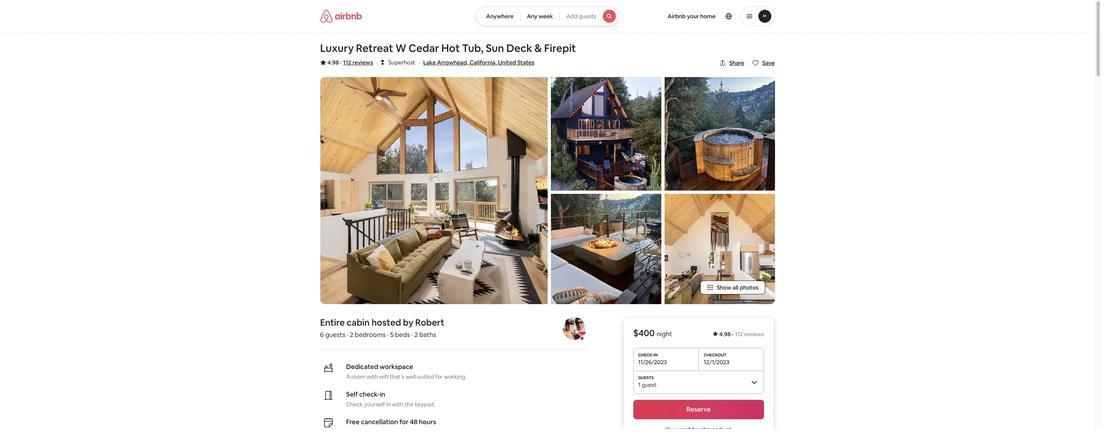 Task type: locate. For each thing, give the bounding box(es) containing it.
share
[[729, 59, 744, 67]]

2
[[350, 331, 353, 339], [414, 331, 418, 339]]

0 vertical spatial with
[[367, 374, 378, 381]]

1 guest
[[638, 382, 657, 389]]

1 vertical spatial 4.98
[[720, 331, 731, 338]]

lounge image
[[551, 194, 661, 305]]

4.98 down "luxury"
[[327, 59, 339, 66]]

0 horizontal spatial with
[[367, 374, 378, 381]]

with
[[367, 374, 378, 381], [392, 401, 403, 408]]

0 horizontal spatial 4.98
[[327, 59, 339, 66]]

0 vertical spatial 112
[[343, 59, 351, 66]]

1 vertical spatial guests
[[325, 331, 345, 339]]

0 vertical spatial 4.98
[[327, 59, 339, 66]]

1 vertical spatial 4.98 · 112 reviews
[[720, 331, 764, 338]]

0 vertical spatial in
[[380, 391, 385, 399]]

add guests
[[566, 13, 596, 20]]

free cancellation for 48 hours
[[346, 418, 436, 427]]

1 horizontal spatial for
[[435, 374, 443, 381]]

4.98
[[327, 59, 339, 66], [720, 331, 731, 338]]

1 horizontal spatial guests
[[579, 13, 596, 20]]

󰀃
[[381, 58, 384, 66]]

in
[[380, 391, 385, 399], [386, 401, 391, 408]]

0 vertical spatial for
[[435, 374, 443, 381]]

reviews
[[353, 59, 373, 66], [744, 331, 764, 338]]

anywhere button
[[476, 6, 520, 26]]

keypad.
[[415, 401, 435, 408]]

firepit
[[544, 41, 576, 55]]

in right yourself
[[386, 401, 391, 408]]

well-
[[406, 374, 418, 381]]

your
[[687, 13, 699, 20]]

show all photos
[[717, 284, 759, 292]]

guests down the 'entire'
[[325, 331, 345, 339]]

with left wifi
[[367, 374, 378, 381]]

a
[[346, 374, 350, 381]]

that's
[[390, 374, 404, 381]]

save button
[[749, 56, 778, 70]]

0 horizontal spatial in
[[380, 391, 385, 399]]

this is the view from from door entrance image
[[320, 77, 548, 305]]

for
[[435, 374, 443, 381], [399, 418, 408, 427]]

room
[[351, 374, 365, 381]]

&
[[535, 41, 542, 55]]

share button
[[716, 56, 748, 70]]

1 horizontal spatial reviews
[[744, 331, 764, 338]]

w
[[395, 41, 406, 55]]

0 horizontal spatial for
[[399, 418, 408, 427]]

in up yourself
[[380, 391, 385, 399]]

with left the
[[392, 401, 403, 408]]

1 horizontal spatial with
[[392, 401, 403, 408]]

1 vertical spatial 112
[[735, 331, 743, 338]]

112
[[343, 59, 351, 66], [735, 331, 743, 338]]

12/1/2023
[[704, 359, 730, 366]]

entire cabin hosted by robert 6 guests · 2 bedrooms · 5 beds · 2 baths
[[320, 317, 444, 339]]

hours
[[419, 418, 436, 427]]

baths
[[419, 331, 436, 339]]

0 horizontal spatial 2
[[350, 331, 353, 339]]

airbnb your home link
[[663, 8, 720, 25]]

guests
[[579, 13, 596, 20], [325, 331, 345, 339]]

1
[[638, 382, 641, 389]]

4.98 up 12/1/2023
[[720, 331, 731, 338]]

united
[[498, 59, 516, 66]]

free
[[346, 418, 360, 427]]

for left 48
[[399, 418, 408, 427]]

for right suited
[[435, 374, 443, 381]]

2 down cabin
[[350, 331, 353, 339]]

1 horizontal spatial 4.98
[[720, 331, 731, 338]]

robert is a superhost. learn more about robert. image
[[563, 318, 585, 340], [563, 318, 585, 340]]

1 vertical spatial with
[[392, 401, 403, 408]]

0 vertical spatial reviews
[[353, 59, 373, 66]]

wifi
[[379, 374, 388, 381]]

night
[[657, 330, 672, 339]]

4.98 · 112 reviews down "luxury"
[[327, 59, 373, 66]]

4.98 · 112 reviews
[[327, 59, 373, 66], [720, 331, 764, 338]]

working.
[[444, 374, 466, 381]]

2 2 from the left
[[414, 331, 418, 339]]

None search field
[[476, 6, 619, 26]]

2 left baths
[[414, 331, 418, 339]]

1 vertical spatial reviews
[[744, 331, 764, 338]]

open floor plan image
[[664, 194, 775, 305]]

cedar hot tub with jets in an absolutely gorgeous setting! image
[[664, 77, 775, 191]]

112 reviews button
[[343, 58, 373, 67]]

show
[[717, 284, 731, 292]]

0 horizontal spatial 112
[[343, 59, 351, 66]]

4.98 · 112 reviews up 12/1/2023
[[720, 331, 764, 338]]

luxury
[[320, 41, 354, 55]]

0 vertical spatial 4.98 · 112 reviews
[[327, 59, 373, 66]]

1 horizontal spatial 2
[[414, 331, 418, 339]]

hot
[[441, 41, 460, 55]]

·
[[340, 59, 342, 66], [376, 59, 378, 67], [419, 59, 420, 67], [347, 331, 348, 339], [387, 331, 389, 339], [411, 331, 413, 339], [732, 331, 734, 338]]

1 horizontal spatial in
[[386, 401, 391, 408]]

guests right add
[[579, 13, 596, 20]]

any
[[527, 13, 537, 20]]

48
[[410, 418, 418, 427]]

week
[[539, 13, 553, 20]]

$400
[[633, 328, 655, 339]]

0 horizontal spatial guests
[[325, 331, 345, 339]]

0 vertical spatial guests
[[579, 13, 596, 20]]

1 guest button
[[633, 371, 764, 394]]

arrowhead,
[[437, 59, 468, 66]]



Task type: describe. For each thing, give the bounding box(es) containing it.
by robert
[[403, 317, 444, 328]]

6
[[320, 331, 324, 339]]

save
[[762, 59, 775, 67]]

photos
[[740, 284, 759, 292]]

workspace
[[380, 363, 413, 372]]

luxury retreat w cedar hot tub, sun deck & firepit
[[320, 41, 576, 55]]

5
[[390, 331, 394, 339]]

0 horizontal spatial 4.98 · 112 reviews
[[327, 59, 373, 66]]

$400 night
[[633, 328, 672, 339]]

any week button
[[520, 6, 560, 26]]

a-frame cabin in the woods image
[[551, 77, 661, 191]]

1 horizontal spatial 112
[[735, 331, 743, 338]]

anywhere
[[486, 13, 514, 20]]

self
[[346, 391, 358, 399]]

guests inside button
[[579, 13, 596, 20]]

show all photos button
[[701, 281, 765, 295]]

home
[[700, 13, 716, 20]]

entire
[[320, 317, 345, 328]]

the
[[405, 401, 413, 408]]

cedar
[[409, 41, 439, 55]]

cancellation
[[361, 418, 398, 427]]

add
[[566, 13, 578, 20]]

bedrooms
[[355, 331, 386, 339]]

lake arrowhead, california, united states button
[[423, 58, 534, 67]]

california,
[[470, 59, 497, 66]]

1 horizontal spatial 4.98 · 112 reviews
[[720, 331, 764, 338]]

deck
[[506, 41, 532, 55]]

· lake arrowhead, california, united states
[[419, 59, 534, 67]]

check
[[346, 401, 363, 408]]

with inside dedicated workspace a room with wifi that's well-suited for working.
[[367, 374, 378, 381]]

1 2 from the left
[[350, 331, 353, 339]]

states
[[517, 59, 534, 66]]

retreat
[[356, 41, 393, 55]]

self check-in check yourself in with the keypad.
[[346, 391, 435, 408]]

cabin
[[347, 317, 370, 328]]

dedicated workspace a room with wifi that's well-suited for working.
[[346, 363, 466, 381]]

11/26/2023
[[638, 359, 667, 366]]

guest
[[642, 382, 657, 389]]

tub,
[[462, 41, 484, 55]]

suited
[[418, 374, 434, 381]]

sun
[[486, 41, 504, 55]]

none search field containing anywhere
[[476, 6, 619, 26]]

airbnb
[[668, 13, 686, 20]]

superhost
[[388, 59, 415, 66]]

with inside self check-in check yourself in with the keypad.
[[392, 401, 403, 408]]

profile element
[[629, 0, 775, 32]]

beds
[[395, 331, 410, 339]]

0 horizontal spatial reviews
[[353, 59, 373, 66]]

guests inside entire cabin hosted by robert 6 guests · 2 bedrooms · 5 beds · 2 baths
[[325, 331, 345, 339]]

yourself
[[364, 401, 385, 408]]

hosted
[[372, 317, 401, 328]]

add guests button
[[560, 6, 619, 26]]

dedicated
[[346, 363, 378, 372]]

any week
[[527, 13, 553, 20]]

1 vertical spatial for
[[399, 418, 408, 427]]

1 vertical spatial in
[[386, 401, 391, 408]]

airbnb your home
[[668, 13, 716, 20]]

for inside dedicated workspace a room with wifi that's well-suited for working.
[[435, 374, 443, 381]]

all
[[733, 284, 739, 292]]

reserve button
[[633, 400, 764, 420]]

lake
[[423, 59, 436, 66]]

reserve
[[687, 406, 711, 414]]

check-
[[359, 391, 380, 399]]



Task type: vqa. For each thing, say whether or not it's contained in the screenshot.
the guests
yes



